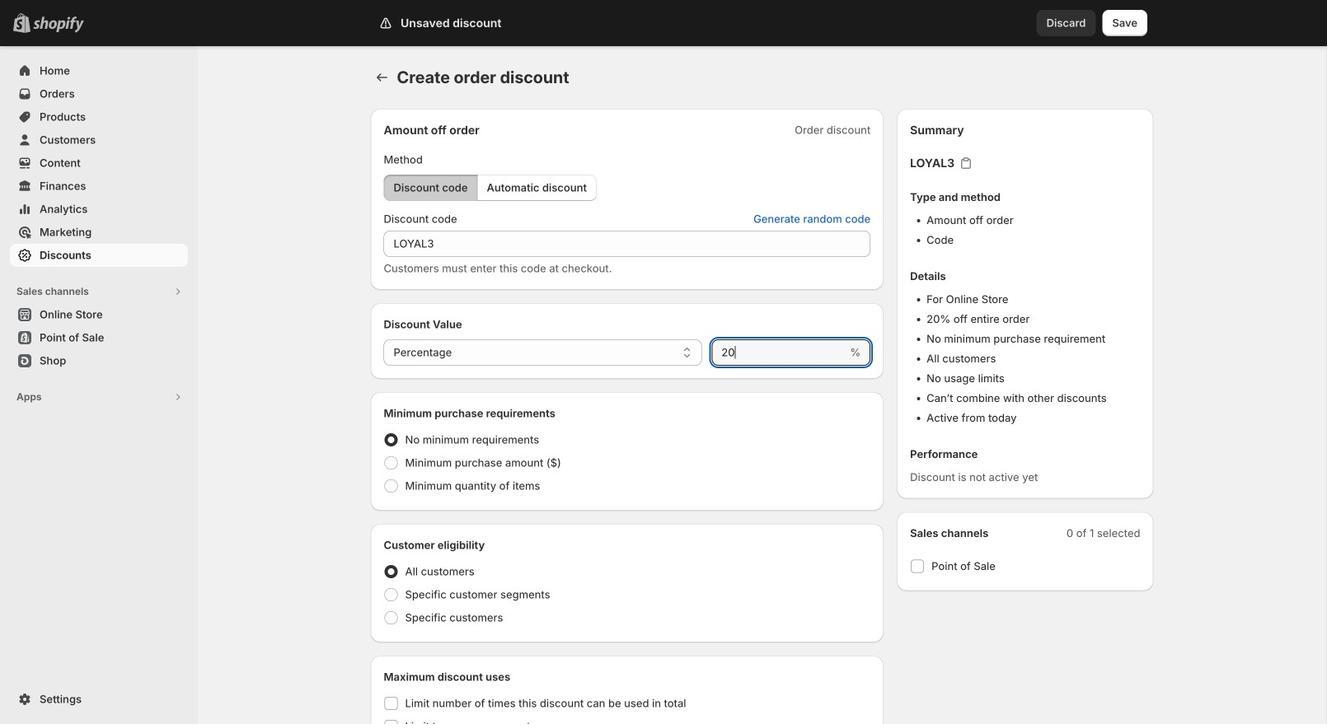 Task type: locate. For each thing, give the bounding box(es) containing it.
None text field
[[384, 231, 871, 257], [712, 340, 847, 366], [384, 231, 871, 257], [712, 340, 847, 366]]



Task type: describe. For each thing, give the bounding box(es) containing it.
shopify image
[[33, 16, 84, 33]]



Task type: vqa. For each thing, say whether or not it's contained in the screenshot.
The Princess Shoppoasdf.Myshopify.Com
no



